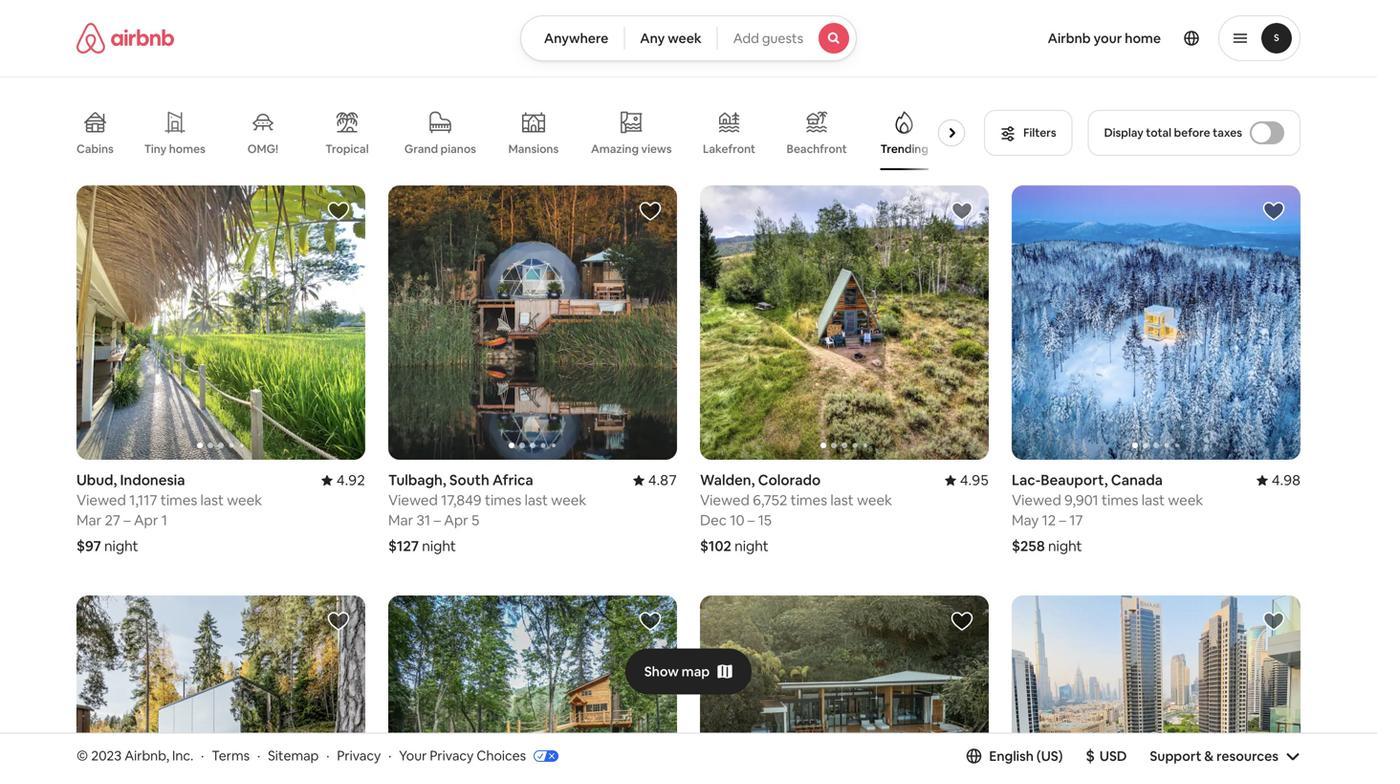 Task type: describe. For each thing, give the bounding box(es) containing it.
1 · from the left
[[201, 748, 204, 765]]

profile element
[[880, 0, 1301, 77]]

5
[[472, 511, 480, 530]]

add to wishlist: dubai, uae image
[[1263, 610, 1286, 633]]

taxes
[[1213, 125, 1243, 140]]

lac-beauport, canada viewed 9,901 times last week may 12 – 17 $258 night
[[1012, 471, 1204, 556]]

$127
[[388, 537, 419, 556]]

filters button
[[984, 110, 1073, 156]]

sitemap
[[268, 748, 319, 765]]

your privacy choices link
[[399, 748, 559, 766]]

4.95
[[960, 471, 989, 490]]

6,752
[[753, 491, 788, 510]]

beachfront
[[787, 142, 847, 156]]

resources
[[1217, 748, 1279, 765]]

viewed inside ubud, indonesia viewed 1,117 times last week mar 27 – apr 1 $97 night
[[77, 491, 126, 510]]

add
[[733, 30, 759, 47]]

english (us) button
[[967, 748, 1063, 765]]

add to wishlist: tulbagh, south africa image
[[639, 200, 662, 223]]

3 · from the left
[[326, 748, 330, 765]]

total
[[1146, 125, 1172, 140]]

your
[[1094, 30, 1122, 47]]

last inside tulbagh, south africa viewed 17,849 times last week mar 31 – apr 5 $127 night
[[525, 491, 548, 510]]

9,901
[[1065, 491, 1099, 510]]

africa
[[493, 471, 533, 490]]

map
[[682, 664, 710, 681]]

night inside ubud, indonesia viewed 1,117 times last week mar 27 – apr 1 $97 night
[[104, 537, 138, 556]]

guests
[[762, 30, 804, 47]]

add to wishlist: walden, colorado image
[[951, 200, 974, 223]]

week inside 'lac-beauport, canada viewed 9,901 times last week may 12 – 17 $258 night'
[[1168, 491, 1204, 510]]

mansions
[[509, 142, 559, 156]]

south
[[449, 471, 490, 490]]

home
[[1125, 30, 1161, 47]]

4.98 out of 5 average rating image
[[1257, 471, 1301, 490]]

group containing amazing views
[[77, 96, 973, 170]]

any
[[640, 30, 665, 47]]

support & resources
[[1150, 748, 1279, 765]]

trending
[[881, 142, 929, 156]]

$97
[[77, 537, 101, 556]]

terms
[[212, 748, 250, 765]]

usd
[[1100, 748, 1127, 765]]

week inside tulbagh, south africa viewed 17,849 times last week mar 31 – apr 5 $127 night
[[551, 491, 587, 510]]

airbnb your home
[[1048, 30, 1161, 47]]

4.98
[[1272, 471, 1301, 490]]

times inside 'walden, colorado viewed 6,752 times last week dec 10 – 15 $102 night'
[[791, 491, 828, 510]]

27
[[105, 511, 120, 530]]

– inside 'walden, colorado viewed 6,752 times last week dec 10 – 15 $102 night'
[[748, 511, 755, 530]]

sitemap link
[[268, 748, 319, 765]]

colorado
[[758, 471, 821, 490]]

2 · from the left
[[257, 748, 260, 765]]

display
[[1105, 125, 1144, 140]]

4.95 out of 5 average rating image
[[945, 471, 989, 490]]

– inside tulbagh, south africa viewed 17,849 times last week mar 31 – apr 5 $127 night
[[434, 511, 441, 530]]

add to wishlist: peshastin, washington image
[[639, 610, 662, 633]]

display total before taxes
[[1105, 125, 1243, 140]]

pianos
[[441, 142, 476, 156]]

lac-
[[1012, 471, 1041, 490]]

tropical
[[325, 142, 369, 156]]

your privacy choices
[[399, 748, 526, 765]]

viewed inside 'lac-beauport, canada viewed 9,901 times last week may 12 – 17 $258 night'
[[1012, 491, 1062, 510]]

©
[[77, 748, 88, 765]]

dec
[[700, 511, 727, 530]]

support & resources button
[[1150, 748, 1301, 765]]

mar inside ubud, indonesia viewed 1,117 times last week mar 27 – apr 1 $97 night
[[77, 511, 102, 530]]

walden,
[[700, 471, 755, 490]]

support
[[1150, 748, 1202, 765]]

4 · from the left
[[389, 748, 392, 765]]

anywhere
[[544, 30, 609, 47]]

week inside ubud, indonesia viewed 1,117 times last week mar 27 – apr 1 $97 night
[[227, 491, 262, 510]]

add to wishlist: ubud, indonesia image
[[327, 200, 350, 223]]

1
[[161, 511, 167, 530]]

times inside tulbagh, south africa viewed 17,849 times last week mar 31 – apr 5 $127 night
[[485, 491, 522, 510]]

apr inside ubud, indonesia viewed 1,117 times last week mar 27 – apr 1 $97 night
[[134, 511, 158, 530]]

1 privacy from the left
[[337, 748, 381, 765]]

show map button
[[625, 649, 752, 695]]

omg!
[[248, 142, 278, 156]]

tiny
[[144, 142, 167, 156]]

indonesia
[[120, 471, 185, 490]]



Task type: locate. For each thing, give the bounding box(es) containing it.
viewed inside tulbagh, south africa viewed 17,849 times last week mar 31 – apr 5 $127 night
[[388, 491, 438, 510]]

1 last from the left
[[200, 491, 224, 510]]

3 times from the left
[[791, 491, 828, 510]]

night down 31 on the left bottom of the page
[[422, 537, 456, 556]]

2 last from the left
[[525, 491, 548, 510]]

ubud, indonesia viewed 1,117 times last week mar 27 – apr 1 $97 night
[[77, 471, 262, 556]]

night inside tulbagh, south africa viewed 17,849 times last week mar 31 – apr 5 $127 night
[[422, 537, 456, 556]]

times down "colorado"
[[791, 491, 828, 510]]

ubud,
[[77, 471, 117, 490]]

show
[[645, 664, 679, 681]]

–
[[124, 511, 131, 530], [434, 511, 441, 530], [748, 511, 755, 530], [1059, 511, 1067, 530]]

amazing
[[591, 141, 639, 156]]

mar
[[77, 511, 102, 530], [388, 511, 413, 530]]

amazing views
[[591, 141, 672, 156]]

grand
[[405, 142, 438, 156]]

1 horizontal spatial privacy
[[430, 748, 474, 765]]

viewed down lac-
[[1012, 491, 1062, 510]]

1 mar from the left
[[77, 511, 102, 530]]

$
[[1086, 746, 1095, 766]]

10
[[730, 511, 745, 530]]

1 viewed from the left
[[77, 491, 126, 510]]

times
[[160, 491, 197, 510], [485, 491, 522, 510], [791, 491, 828, 510], [1102, 491, 1139, 510]]

3 last from the left
[[831, 491, 854, 510]]

night
[[104, 537, 138, 556], [422, 537, 456, 556], [735, 537, 769, 556], [1048, 537, 1082, 556]]

terms link
[[212, 748, 250, 765]]

add guests button
[[717, 15, 857, 61]]

times down the 'africa'
[[485, 491, 522, 510]]

2 mar from the left
[[388, 511, 413, 530]]

week inside 'walden, colorado viewed 6,752 times last week dec 10 – 15 $102 night'
[[857, 491, 893, 510]]

2 times from the left
[[485, 491, 522, 510]]

2023
[[91, 748, 122, 765]]

4 times from the left
[[1102, 491, 1139, 510]]

views
[[641, 141, 672, 156]]

1 night from the left
[[104, 537, 138, 556]]

1 horizontal spatial apr
[[444, 511, 469, 530]]

&
[[1205, 748, 1214, 765]]

last inside 'lac-beauport, canada viewed 9,901 times last week may 12 – 17 $258 night'
[[1142, 491, 1165, 510]]

group
[[77, 96, 973, 170], [77, 186, 365, 460], [388, 186, 677, 460], [700, 186, 989, 460], [1012, 186, 1301, 460], [77, 596, 365, 780], [388, 596, 677, 780], [700, 596, 989, 780], [1012, 596, 1301, 780]]

grand pianos
[[405, 142, 476, 156]]

4 night from the left
[[1048, 537, 1082, 556]]

privacy link
[[337, 748, 381, 765]]

4 last from the left
[[1142, 491, 1165, 510]]

choices
[[477, 748, 526, 765]]

tiny homes
[[144, 142, 206, 156]]

4.87 out of 5 average rating image
[[633, 471, 677, 490]]

None search field
[[520, 15, 857, 61]]

may
[[1012, 511, 1039, 530]]

3 – from the left
[[748, 511, 755, 530]]

mar left 31 on the left bottom of the page
[[388, 511, 413, 530]]

add to wishlist: rælingen, norway image
[[327, 610, 350, 633]]

17
[[1070, 511, 1083, 530]]

anywhere button
[[520, 15, 625, 61]]

tulbagh, south africa viewed 17,849 times last week mar 31 – apr 5 $127 night
[[388, 471, 587, 556]]

english
[[989, 748, 1034, 765]]

15
[[758, 511, 772, 530]]

2 viewed from the left
[[388, 491, 438, 510]]

12
[[1042, 511, 1056, 530]]

last inside ubud, indonesia viewed 1,117 times last week mar 27 – apr 1 $97 night
[[200, 491, 224, 510]]

apr left 5
[[444, 511, 469, 530]]

times inside 'lac-beauport, canada viewed 9,901 times last week may 12 – 17 $258 night'
[[1102, 491, 1139, 510]]

apr inside tulbagh, south africa viewed 17,849 times last week mar 31 – apr 5 $127 night
[[444, 511, 469, 530]]

1 times from the left
[[160, 491, 197, 510]]

4.92 out of 5 average rating image
[[321, 471, 365, 490]]

1 – from the left
[[124, 511, 131, 530]]

3 viewed from the left
[[700, 491, 750, 510]]

2 – from the left
[[434, 511, 441, 530]]

tulbagh,
[[388, 471, 446, 490]]

lakefront
[[703, 142, 756, 156]]

night inside 'walden, colorado viewed 6,752 times last week dec 10 – 15 $102 night'
[[735, 537, 769, 556]]

your
[[399, 748, 427, 765]]

times up 1
[[160, 491, 197, 510]]

privacy
[[337, 748, 381, 765], [430, 748, 474, 765]]

0 horizontal spatial privacy
[[337, 748, 381, 765]]

apr
[[134, 511, 158, 530], [444, 511, 469, 530]]

last right 1,117
[[200, 491, 224, 510]]

– right 27
[[124, 511, 131, 530]]

night inside 'lac-beauport, canada viewed 9,901 times last week may 12 – 17 $258 night'
[[1048, 537, 1082, 556]]

walden, colorado viewed 6,752 times last week dec 10 – 15 $102 night
[[700, 471, 893, 556]]

canada
[[1111, 471, 1163, 490]]

2 apr from the left
[[444, 511, 469, 530]]

add to wishlist: santa teresa beach, costa rica image
[[951, 610, 974, 633]]

· left the "your"
[[389, 748, 392, 765]]

privacy left the "your"
[[337, 748, 381, 765]]

· right terms 'link'
[[257, 748, 260, 765]]

add to wishlist: lac-beauport, canada image
[[1263, 200, 1286, 223]]

3 night from the left
[[735, 537, 769, 556]]

– right 31 on the left bottom of the page
[[434, 511, 441, 530]]

– left 17
[[1059, 511, 1067, 530]]

2 night from the left
[[422, 537, 456, 556]]

© 2023 airbnb, inc. ·
[[77, 748, 204, 765]]

· right inc.
[[201, 748, 204, 765]]

4.87
[[648, 471, 677, 490]]

inc.
[[172, 748, 194, 765]]

terms · sitemap · privacy ·
[[212, 748, 392, 765]]

1 horizontal spatial mar
[[388, 511, 413, 530]]

mar inside tulbagh, south africa viewed 17,849 times last week mar 31 – apr 5 $127 night
[[388, 511, 413, 530]]

viewed
[[77, 491, 126, 510], [388, 491, 438, 510], [700, 491, 750, 510], [1012, 491, 1062, 510]]

apr left 1
[[134, 511, 158, 530]]

4 – from the left
[[1059, 511, 1067, 530]]

viewed down tulbagh,
[[388, 491, 438, 510]]

viewed down ubud,
[[77, 491, 126, 510]]

31
[[417, 511, 431, 530]]

$258
[[1012, 537, 1045, 556]]

week
[[668, 30, 702, 47], [227, 491, 262, 510], [551, 491, 587, 510], [857, 491, 893, 510], [1168, 491, 1204, 510]]

viewed inside 'walden, colorado viewed 6,752 times last week dec 10 – 15 $102 night'
[[700, 491, 750, 510]]

1,117
[[129, 491, 157, 510]]

last down the 'africa'
[[525, 491, 548, 510]]

any week button
[[624, 15, 718, 61]]

(us)
[[1037, 748, 1063, 765]]

cabins
[[77, 142, 114, 156]]

$ usd
[[1086, 746, 1127, 766]]

airbnb
[[1048, 30, 1091, 47]]

mar left 27
[[77, 511, 102, 530]]

homes
[[169, 142, 206, 156]]

last down canada
[[1142, 491, 1165, 510]]

week inside button
[[668, 30, 702, 47]]

any week
[[640, 30, 702, 47]]

times down canada
[[1102, 491, 1139, 510]]

show map
[[645, 664, 710, 681]]

– inside ubud, indonesia viewed 1,117 times last week mar 27 – apr 1 $97 night
[[124, 511, 131, 530]]

4 viewed from the left
[[1012, 491, 1062, 510]]

$102
[[700, 537, 732, 556]]

times inside ubud, indonesia viewed 1,117 times last week mar 27 – apr 1 $97 night
[[160, 491, 197, 510]]

airbnb,
[[125, 748, 169, 765]]

2 privacy from the left
[[430, 748, 474, 765]]

privacy right the "your"
[[430, 748, 474, 765]]

filters
[[1024, 125, 1057, 140]]

night down 15
[[735, 537, 769, 556]]

night down 17
[[1048, 537, 1082, 556]]

0 horizontal spatial mar
[[77, 511, 102, 530]]

beauport,
[[1041, 471, 1108, 490]]

17,849
[[441, 491, 482, 510]]

none search field containing anywhere
[[520, 15, 857, 61]]

night down 27
[[104, 537, 138, 556]]

last inside 'walden, colorado viewed 6,752 times last week dec 10 – 15 $102 night'
[[831, 491, 854, 510]]

1 apr from the left
[[134, 511, 158, 530]]

last right 6,752 at the right bottom of page
[[831, 491, 854, 510]]

viewed down walden,
[[700, 491, 750, 510]]

– left 15
[[748, 511, 755, 530]]

before
[[1174, 125, 1211, 140]]

english (us)
[[989, 748, 1063, 765]]

· left privacy link
[[326, 748, 330, 765]]

add guests
[[733, 30, 804, 47]]

– inside 'lac-beauport, canada viewed 9,901 times last week may 12 – 17 $258 night'
[[1059, 511, 1067, 530]]

0 horizontal spatial apr
[[134, 511, 158, 530]]



Task type: vqa. For each thing, say whether or not it's contained in the screenshot.


